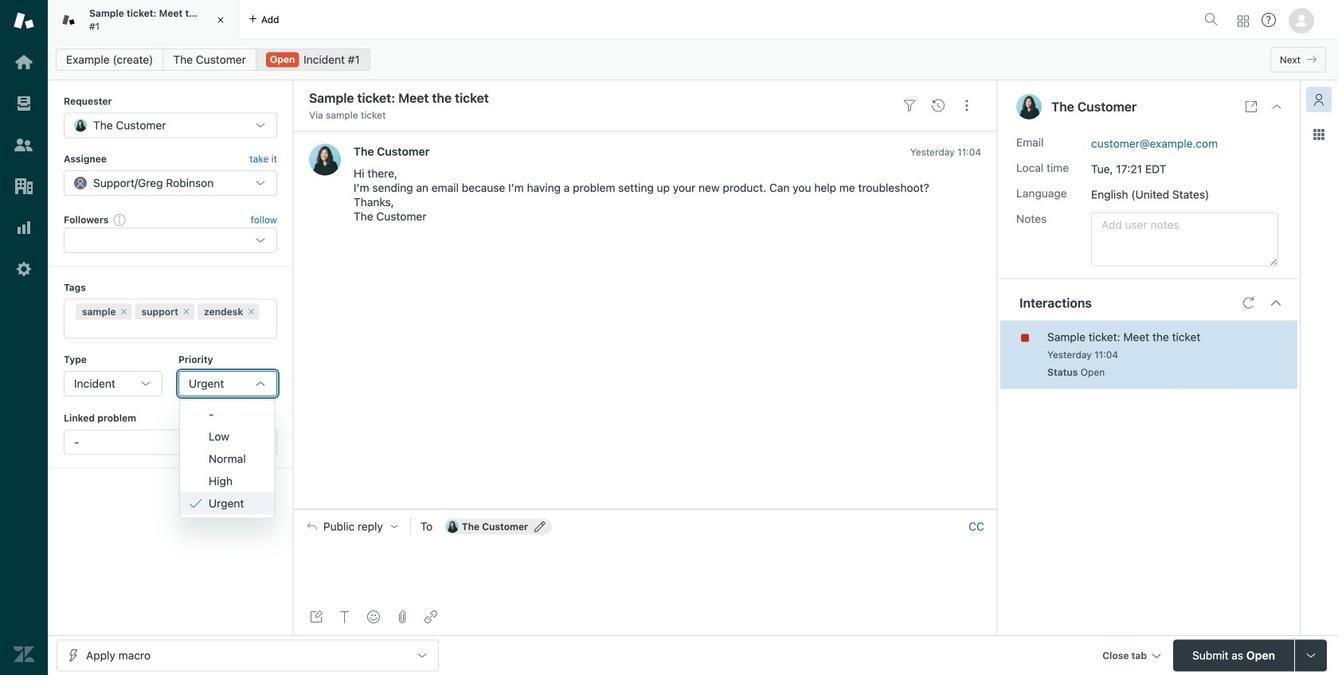 Task type: locate. For each thing, give the bounding box(es) containing it.
1 horizontal spatial yesterday 11:04 text field
[[1048, 350, 1119, 361]]

filter image
[[904, 99, 917, 112]]

ticket actions image
[[961, 99, 974, 112]]

4 option from the top
[[180, 471, 275, 493]]

2 horizontal spatial remove image
[[247, 307, 256, 317]]

organizations image
[[14, 176, 34, 197]]

1 horizontal spatial close image
[[1271, 100, 1284, 113]]

3 option from the top
[[180, 448, 275, 471]]

option
[[180, 404, 275, 426], [180, 426, 275, 448], [180, 448, 275, 471], [180, 471, 275, 493]]

customers image
[[14, 135, 34, 155]]

add link (cmd k) image
[[425, 611, 438, 624]]

zendesk image
[[14, 645, 34, 666]]

0 horizontal spatial remove image
[[119, 307, 129, 317]]

0 horizontal spatial close image
[[213, 12, 229, 28]]

0 vertical spatial close image
[[213, 12, 229, 28]]

tab
[[48, 0, 239, 40]]

1 horizontal spatial remove image
[[182, 307, 191, 317]]

customer@example.com image
[[446, 521, 459, 534]]

info on adding followers image
[[113, 214, 126, 226]]

0 vertical spatial yesterday 11:04 text field
[[911, 147, 982, 158]]

user image
[[1017, 94, 1042, 120]]

remove image
[[119, 307, 129, 317], [182, 307, 191, 317], [247, 307, 256, 317]]

main element
[[0, 0, 48, 676]]

2 option from the top
[[180, 426, 275, 448]]

2 remove image from the left
[[182, 307, 191, 317]]

get started image
[[14, 52, 34, 73]]

Subject field
[[306, 88, 893, 108]]

events image
[[933, 99, 945, 112]]

close image
[[213, 12, 229, 28], [1271, 100, 1284, 113]]

list box
[[179, 400, 276, 519]]

Yesterday 11:04 text field
[[911, 147, 982, 158], [1048, 350, 1119, 361]]

1 option from the top
[[180, 404, 275, 426]]

view more details image
[[1246, 100, 1258, 113]]

hide composer image
[[639, 503, 652, 516]]

1 vertical spatial yesterday 11:04 text field
[[1048, 350, 1119, 361]]

get help image
[[1262, 13, 1277, 27]]

close image inside tabs tab list
[[213, 12, 229, 28]]



Task type: describe. For each thing, give the bounding box(es) containing it.
zendesk products image
[[1239, 16, 1250, 27]]

0 horizontal spatial yesterday 11:04 text field
[[911, 147, 982, 158]]

admin image
[[14, 259, 34, 280]]

apps image
[[1313, 128, 1326, 141]]

zendesk support image
[[14, 10, 34, 31]]

reporting image
[[14, 218, 34, 238]]

views image
[[14, 93, 34, 114]]

avatar image
[[309, 144, 341, 176]]

add attachment image
[[396, 611, 409, 624]]

Add user notes text field
[[1092, 212, 1279, 267]]

1 remove image from the left
[[119, 307, 129, 317]]

tabs tab list
[[48, 0, 1199, 40]]

displays possible ticket submission types image
[[1306, 650, 1318, 663]]

edit user image
[[535, 522, 546, 533]]

1 vertical spatial close image
[[1271, 100, 1284, 113]]

secondary element
[[48, 44, 1339, 76]]

insert emojis image
[[367, 611, 380, 624]]

draft mode image
[[310, 611, 323, 624]]

format text image
[[339, 611, 351, 624]]

customer context image
[[1313, 93, 1326, 106]]

3 remove image from the left
[[247, 307, 256, 317]]



Task type: vqa. For each thing, say whether or not it's contained in the screenshot.
ADMIN ICON in the top left of the page
yes



